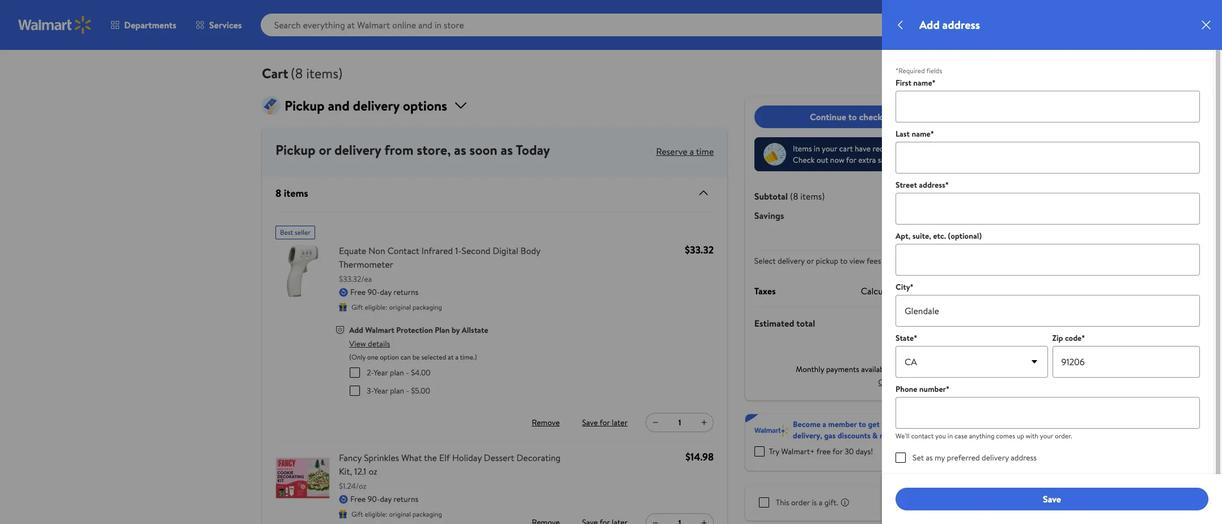 Task type: describe. For each thing, give the bounding box(es) containing it.
gifteligibleicon image for $33.32
[[339, 303, 347, 311]]

plan
[[435, 324, 450, 335]]

seller
[[295, 227, 311, 237]]

in inside add address dialog
[[948, 431, 953, 441]]

up
[[1017, 431, 1025, 441]]

2-Year plan - $4.00 checkbox
[[350, 367, 360, 378]]

best seller
[[280, 227, 311, 237]]

$4.00
[[411, 367, 431, 378]]

taxes
[[755, 285, 776, 297]]

view
[[349, 338, 366, 349]]

day inside become a member to get free same-day delivery, gas discounts & more!
[[919, 419, 931, 430]]

a inside become a member to get free same-day delivery, gas discounts & more!
[[823, 419, 827, 430]]

your inside items in your cart have reduced prices. check out now for extra savings!
[[823, 143, 838, 154]]

try walmart+ free for 30 days!
[[770, 446, 874, 457]]

available
[[862, 364, 891, 375]]

fancy sprinkles what the elf holiday dessert decorating kit, 12.1 oz $1.24/oz
[[339, 451, 561, 492]]

gift eligible: original packaging for $14.98
[[352, 509, 442, 519]]

$33.32
[[685, 243, 714, 257]]

remove
[[532, 417, 560, 428]]

a inside view details (only one option can be selected at a time.)
[[455, 352, 459, 362]]

to inside become a member to get free same-day delivery, gas discounts & more!
[[859, 419, 867, 430]]

pickup
[[276, 140, 316, 159]]

continue inside monthly payments available for eligible items. continue with affirm
[[879, 376, 911, 388]]

$5.00
[[411, 385, 430, 396]]

save for later
[[582, 417, 628, 428]]

0 horizontal spatial or
[[319, 140, 331, 159]]

close panel image
[[1200, 18, 1214, 32]]

selected
[[422, 352, 446, 362]]

save for save for later
[[582, 417, 598, 428]]

become
[[794, 419, 821, 430]]

Walmart Site-Wide search field
[[261, 14, 1025, 36]]

equate non contact infrared 1-second digital body thermometer, with add-on services, $33.32/ea, 1 in cart gift eligible image
[[276, 244, 330, 298]]

code*
[[1065, 332, 1086, 344]]

add for add address
[[920, 17, 940, 32]]

returns for $14.98
[[394, 493, 419, 505]]

equate
[[339, 244, 366, 257]]

Zip code* text field
[[1053, 346, 1201, 378]]

free inside become a member to get free same-day delivery, gas discounts & more!
[[882, 419, 897, 430]]

same-
[[898, 419, 919, 430]]

allstate
[[462, 324, 489, 335]]

This order is a gift. checkbox
[[760, 497, 770, 508]]

gifteligibleicon image for $14.98
[[339, 510, 347, 518]]

1 vertical spatial address
[[1011, 452, 1037, 463]]

continue inside button
[[811, 110, 847, 123]]

- for $5.00
[[406, 385, 409, 396]]

for inside monthly payments available for eligible items. continue with affirm
[[893, 364, 903, 375]]

body
[[521, 244, 541, 257]]

be
[[413, 352, 420, 362]]

reduced
[[873, 143, 901, 154]]

1 vertical spatial $618.20
[[921, 229, 952, 241]]

you
[[936, 431, 947, 441]]

(8 for cart
[[291, 64, 303, 83]]

at inside view details (only one option can be selected at a time.)
[[448, 352, 454, 362]]

pickup
[[817, 255, 839, 267]]

walmart+
[[782, 446, 815, 457]]

phone
[[896, 383, 918, 395]]

etc.
[[934, 230, 947, 242]]

first
[[896, 77, 912, 88]]

extra
[[859, 154, 877, 166]]

walmart image
[[18, 16, 92, 34]]

delivery,
[[794, 430, 823, 441]]

fancy
[[339, 451, 362, 464]]

now
[[831, 154, 845, 166]]

packaging for $33.32
[[413, 302, 442, 312]]

oz
[[369, 465, 377, 478]]

for left 30
[[833, 446, 843, 457]]

original for $33.32
[[389, 302, 411, 312]]

save button
[[896, 488, 1209, 510]]

we'll
[[896, 431, 910, 441]]

contact
[[912, 431, 934, 441]]

8 for 8 $618.20
[[1198, 13, 1202, 22]]

free for $33.32
[[350, 286, 366, 298]]

to inside button
[[849, 110, 858, 123]]

0 vertical spatial $618.20
[[1186, 28, 1205, 36]]

become a member to get free same-day delivery, gas discounts & more!
[[794, 419, 931, 441]]

add address dialog
[[882, 0, 1223, 524]]

name* for last name*
[[912, 128, 934, 140]]

contact
[[388, 244, 420, 257]]

can
[[401, 352, 411, 362]]

savings
[[755, 209, 785, 222]]

sprinkles
[[364, 451, 399, 464]]

12.1
[[354, 465, 367, 478]]

select delivery or pickup to view fees
[[755, 255, 882, 267]]

soon
[[470, 140, 498, 159]]

close walmart plus section image
[[943, 425, 952, 434]]

0 horizontal spatial to
[[841, 255, 848, 267]]

fields
[[927, 66, 943, 75]]

$14.98
[[686, 450, 714, 464]]

today
[[516, 140, 550, 159]]

out
[[817, 154, 829, 166]]

from
[[385, 140, 414, 159]]

apt, suite, etc. (optional)
[[896, 230, 982, 242]]

zip
[[1053, 332, 1064, 344]]

street
[[896, 179, 918, 191]]

savings!
[[879, 154, 905, 166]]

free 90-day returns for $33.32
[[350, 286, 419, 298]]

items) for subtotal (8 items)
[[801, 190, 825, 202]]

dessert
[[484, 451, 515, 464]]

back image
[[894, 18, 907, 32]]

protection
[[396, 324, 433, 335]]

non
[[369, 244, 385, 257]]

eligible
[[905, 364, 929, 375]]

later
[[612, 417, 628, 428]]

subtotal (8 items)
[[755, 190, 825, 202]]

cart
[[840, 143, 854, 154]]

view details button
[[349, 338, 390, 349]]

fancy sprinkles what the elf holiday dessert decorating kit, 12.1 oz, with add-on services, $1.24/oz, 1 in cart gift eligible image
[[276, 451, 330, 505]]

for inside items in your cart have reduced prices. check out now for extra savings!
[[847, 154, 857, 166]]

select
[[755, 255, 776, 267]]

Last name* text field
[[896, 142, 1201, 174]]

&
[[873, 430, 879, 441]]

0 vertical spatial at
[[906, 285, 913, 297]]

3-year plan - $5.00
[[367, 385, 430, 396]]

decrease quantity equate non contact infrared 1-second digital body thermometer, current quantity 1 image
[[651, 418, 660, 427]]

First name* text field
[[896, 91, 1201, 122]]

preferred
[[947, 452, 980, 463]]

for inside save for later button
[[600, 417, 610, 428]]

gift eligible: original packaging for $33.32
[[352, 302, 442, 312]]

check
[[794, 154, 815, 166]]

Search search field
[[261, 14, 1025, 36]]

returns for $33.32
[[394, 286, 419, 298]]

Street address* text field
[[896, 193, 1201, 225]]

day for $33.32
[[380, 286, 392, 298]]

1 horizontal spatial delivery
[[778, 255, 805, 267]]

monthly payments available for eligible items. continue with affirm
[[797, 364, 952, 388]]

remove button
[[528, 413, 564, 432]]

this
[[777, 497, 790, 508]]

is
[[813, 497, 818, 508]]

one
[[367, 352, 378, 362]]

order.
[[1055, 431, 1073, 441]]



Task type: locate. For each thing, give the bounding box(es) containing it.
1 horizontal spatial to
[[849, 110, 858, 123]]

3-Year plan - $5.00 checkbox
[[350, 386, 360, 396]]

0 horizontal spatial add
[[349, 324, 364, 335]]

1 vertical spatial continue
[[879, 376, 911, 388]]

free for $14.98
[[350, 493, 366, 505]]

plan down 2-year plan - $4.00
[[390, 385, 404, 396]]

equate non contact infrared 1-second digital body thermometer $33.32/ea
[[339, 244, 541, 285]]

checkout for calculated at checkout
[[915, 285, 952, 297]]

*required
[[896, 66, 925, 75]]

second
[[462, 244, 491, 257]]

0 vertical spatial save
[[582, 417, 598, 428]]

1 returns from the top
[[394, 286, 419, 298]]

1 vertical spatial free
[[350, 493, 366, 505]]

1 horizontal spatial with
[[1026, 431, 1039, 441]]

day down thermometer
[[380, 286, 392, 298]]

day up contact
[[919, 419, 931, 430]]

1 vertical spatial (8
[[791, 190, 799, 202]]

store
[[417, 140, 447, 159]]

1 horizontal spatial address
[[1011, 452, 1037, 463]]

0 vertical spatial (8
[[291, 64, 303, 83]]

1 packaging from the top
[[413, 302, 442, 312]]

add up view
[[349, 324, 364, 335]]

1 gift from the top
[[352, 302, 363, 312]]

0 vertical spatial returns
[[394, 286, 419, 298]]

2 vertical spatial to
[[859, 419, 867, 430]]

time
[[696, 145, 714, 158]]

returns down what
[[394, 493, 419, 505]]

- left $4.00
[[406, 367, 409, 378]]

2 90- from the top
[[368, 493, 380, 505]]

in inside items in your cart have reduced prices. check out now for extra savings!
[[815, 143, 821, 154]]

Apt, suite, etc. (optional) text field
[[896, 244, 1201, 276]]

plan down option
[[390, 367, 404, 378]]

1 vertical spatial add
[[349, 324, 364, 335]]

packaging for $14.98
[[413, 509, 442, 519]]

- left $5.00
[[406, 385, 409, 396]]

gift.
[[825, 497, 839, 508]]

hide all items image
[[693, 186, 711, 200]]

discounts
[[838, 430, 871, 441]]

(8
[[291, 64, 303, 83], [791, 190, 799, 202]]

banner containing become a member to get free same-day delivery, gas discounts & more!
[[746, 414, 961, 471]]

city*
[[896, 281, 914, 293]]

2 horizontal spatial delivery
[[982, 452, 1009, 463]]

1 horizontal spatial save
[[1043, 493, 1062, 505]]

for right the now
[[847, 154, 857, 166]]

day
[[380, 286, 392, 298], [919, 419, 931, 430], [380, 493, 392, 505]]

2 gift from the top
[[352, 509, 363, 519]]

0 vertical spatial address
[[943, 17, 981, 32]]

1 horizontal spatial (8
[[791, 190, 799, 202]]

continue down available at the right bottom of the page
[[879, 376, 911, 388]]

free down $1.24/oz
[[350, 493, 366, 505]]

1 vertical spatial in
[[948, 431, 953, 441]]

Phone number* telephone field
[[896, 397, 1201, 429]]

a
[[690, 145, 694, 158], [455, 352, 459, 362], [823, 419, 827, 430], [819, 497, 823, 508]]

0 vertical spatial gift eligible: original packaging
[[352, 302, 442, 312]]

1 free from the top
[[350, 286, 366, 298]]

items) for cart (8 items)
[[306, 64, 343, 83]]

1 - from the top
[[406, 367, 409, 378]]

with right up
[[1026, 431, 1039, 441]]

a right become on the right bottom
[[823, 419, 827, 430]]

free 90-day returns down oz at the bottom left of the page
[[350, 493, 419, 505]]

as soon as 
      today element
[[454, 140, 550, 159]]

items) right cart
[[306, 64, 343, 83]]

0 vertical spatial eligible:
[[365, 302, 388, 312]]

1 vertical spatial delivery
[[778, 255, 805, 267]]

for left later
[[600, 417, 610, 428]]

with down eligible
[[912, 376, 927, 388]]

set as my preferred delivery address
[[913, 452, 1037, 463]]

fees
[[867, 255, 882, 267]]

0 vertical spatial free
[[882, 419, 897, 430]]

as right soon
[[501, 140, 513, 159]]

save for later button
[[580, 413, 630, 432]]

cart (8 items)
[[262, 64, 343, 83]]

what
[[401, 451, 422, 464]]

0 vertical spatial plan
[[390, 367, 404, 378]]

member
[[829, 419, 858, 430]]

1 year from the top
[[374, 367, 388, 378]]

90- down $33.32/ea
[[368, 286, 380, 298]]

1 vertical spatial free 90-day returns
[[350, 493, 419, 505]]

banner
[[746, 414, 961, 471]]

or left pickup
[[807, 255, 815, 267]]

2 plan from the top
[[390, 385, 404, 396]]

increase quantity fancy sprinkles what the elf holiday dessert decorating kit, 12.1 oz, current quantity 1 image
[[700, 518, 709, 524]]

1 horizontal spatial add
[[920, 17, 940, 32]]

estimated total
[[755, 317, 816, 329]]

0 vertical spatial in
[[815, 143, 821, 154]]

suite,
[[913, 230, 932, 242]]

2 returns from the top
[[394, 493, 419, 505]]

0 vertical spatial add
[[920, 17, 940, 32]]

gift eligible: original packaging
[[352, 302, 442, 312], [352, 509, 442, 519]]

gifteligibleicon image down $33.32/ea
[[339, 303, 347, 311]]

delivery down comes
[[982, 452, 1009, 463]]

2 eligible: from the top
[[365, 509, 388, 519]]

30
[[845, 446, 854, 457]]

free 90-day returns down $33.32/ea
[[350, 286, 419, 298]]

reserve a time
[[656, 145, 714, 158]]

checkout for continue to checkout
[[860, 110, 896, 123]]

free right get at right bottom
[[882, 419, 897, 430]]

this order is a gift.
[[777, 497, 839, 508]]

affirm
[[929, 376, 952, 388]]

with inside monthly payments available for eligible items. continue with affirm
[[912, 376, 927, 388]]

items in your cart have reduced prices. check out now for extra savings!
[[794, 143, 925, 166]]

gifting image
[[933, 496, 947, 509]]

your left order. at bottom
[[1041, 431, 1054, 441]]

free down $33.32/ea
[[350, 286, 366, 298]]

2 vertical spatial $618.20
[[918, 316, 952, 330]]

8
[[1198, 13, 1202, 22], [276, 186, 281, 200]]

2 gift eligible: original packaging from the top
[[352, 509, 442, 519]]

or right pickup
[[319, 140, 331, 159]]

0 vertical spatial gift
[[352, 302, 363, 312]]

equate non contact infrared 1-second digital body thermometer link
[[339, 244, 576, 271]]

to left get at right bottom
[[859, 419, 867, 430]]

in right items
[[815, 143, 821, 154]]

0 vertical spatial with
[[912, 376, 927, 388]]

$33.32/ea
[[339, 273, 372, 285]]

0 horizontal spatial free
[[817, 446, 832, 457]]

gift for $33.32
[[352, 302, 363, 312]]

phone number*
[[896, 383, 950, 395]]

0 horizontal spatial 8
[[276, 186, 281, 200]]

checkout inside 'continue to checkout' button
[[860, 110, 896, 123]]

case
[[955, 431, 968, 441]]

decrease quantity fancy sprinkles what the elf holiday dessert decorating kit, 12.1 oz, current quantity 1 image
[[651, 518, 660, 524]]

for left eligible
[[893, 364, 903, 375]]

gift down $1.24/oz
[[352, 509, 363, 519]]

plan for $4.00
[[390, 367, 404, 378]]

1 vertical spatial or
[[807, 255, 815, 267]]

2-year plan - $4.00
[[367, 367, 431, 378]]

0 vertical spatial to
[[849, 110, 858, 123]]

0 horizontal spatial your
[[823, 143, 838, 154]]

- for $4.00
[[406, 367, 409, 378]]

Set as my preferred delivery address checkbox
[[896, 453, 906, 463]]

items
[[794, 143, 813, 154]]

90- down oz at the bottom left of the page
[[368, 493, 380, 505]]

for
[[847, 154, 857, 166], [893, 364, 903, 375], [600, 417, 610, 428], [833, 446, 843, 457]]

year down one
[[374, 367, 388, 378]]

1 vertical spatial gift eligible: original packaging
[[352, 509, 442, 519]]

add walmart protection plan by allstate
[[349, 324, 489, 335]]

1 horizontal spatial at
[[906, 285, 913, 297]]

1 horizontal spatial checkout
[[915, 285, 952, 297]]

90- for $33.32
[[368, 286, 380, 298]]

1 vertical spatial year
[[374, 385, 388, 396]]

my
[[935, 452, 945, 463]]

to left "view"
[[841, 255, 848, 267]]

0 horizontal spatial address
[[943, 17, 981, 32]]

1 horizontal spatial in
[[948, 431, 953, 441]]

2 horizontal spatial to
[[859, 419, 867, 430]]

year for 2-
[[374, 367, 388, 378]]

free down gas
[[817, 446, 832, 457]]

number*
[[920, 383, 950, 395]]

packaging down fancy sprinkles what the elf holiday dessert decorating kit, 12.1 oz $1.24/oz
[[413, 509, 442, 519]]

1 vertical spatial your
[[1041, 431, 1054, 441]]

in right "you"
[[948, 431, 953, 441]]

1 vertical spatial free
[[817, 446, 832, 457]]

comes
[[997, 431, 1016, 441]]

set
[[913, 452, 924, 463]]

get
[[869, 419, 880, 430]]

Try Walmart+ free for 30 days! checkbox
[[755, 446, 765, 457]]

best seller alert
[[276, 221, 315, 239]]

a left time
[[690, 145, 694, 158]]

free
[[350, 286, 366, 298], [350, 493, 366, 505]]

1 vertical spatial at
[[448, 352, 454, 362]]

returns
[[394, 286, 419, 298], [394, 493, 419, 505]]

1 original from the top
[[389, 302, 411, 312]]

1 vertical spatial -
[[406, 385, 409, 396]]

-
[[406, 367, 409, 378], [406, 385, 409, 396]]

original
[[389, 302, 411, 312], [389, 509, 411, 519]]

your inside add address dialog
[[1041, 431, 1054, 441]]

total
[[797, 317, 816, 329]]

returns up protection
[[394, 286, 419, 298]]

0 horizontal spatial as
[[454, 140, 466, 159]]

items) down check
[[801, 190, 825, 202]]

0 horizontal spatial at
[[448, 352, 454, 362]]

0 vertical spatial delivery
[[335, 140, 381, 159]]

0 vertical spatial -
[[406, 367, 409, 378]]

checkout right city*
[[915, 285, 952, 297]]

decorating
[[517, 451, 561, 464]]

state*
[[896, 332, 918, 344]]

continue to checkout
[[811, 110, 896, 123]]

add right back image
[[920, 17, 940, 32]]

1 90- from the top
[[368, 286, 380, 298]]

2-
[[367, 367, 374, 378]]

1 vertical spatial eligible:
[[365, 509, 388, 519]]

1 plan from the top
[[390, 367, 404, 378]]

your left cart
[[823, 143, 838, 154]]

1 horizontal spatial free
[[882, 419, 897, 430]]

year down 2-year plan - $4.00
[[374, 385, 388, 396]]

0 vertical spatial original
[[389, 302, 411, 312]]

reduced price image
[[764, 143, 787, 166]]

0 vertical spatial free
[[350, 286, 366, 298]]

0 horizontal spatial delivery
[[335, 140, 381, 159]]

0 vertical spatial items)
[[306, 64, 343, 83]]

last name*
[[896, 128, 934, 140]]

0 vertical spatial packaging
[[413, 302, 442, 312]]

delivery right select
[[778, 255, 805, 267]]

1 vertical spatial returns
[[394, 493, 419, 505]]

2 free 90-day returns from the top
[[350, 493, 419, 505]]

0 horizontal spatial items)
[[306, 64, 343, 83]]

gift for $14.98
[[352, 509, 363, 519]]

1 vertical spatial to
[[841, 255, 848, 267]]

0 vertical spatial or
[[319, 140, 331, 159]]

(8 right subtotal
[[791, 190, 799, 202]]

fancy sprinkles what the elf holiday dessert decorating kit, 12.1 oz link
[[339, 451, 576, 478]]

monthly
[[797, 364, 825, 375]]

0 horizontal spatial (8
[[291, 64, 303, 83]]

(8 right cart
[[291, 64, 303, 83]]

a right is
[[819, 497, 823, 508]]

at right selected
[[448, 352, 454, 362]]

free
[[882, 419, 897, 430], [817, 446, 832, 457]]

gift eligible: original packaging down oz at the bottom left of the page
[[352, 509, 442, 519]]

1 vertical spatial items)
[[801, 190, 825, 202]]

0 vertical spatial gifteligibleicon image
[[339, 303, 347, 311]]

(8 for subtotal
[[791, 190, 799, 202]]

8 items
[[276, 186, 308, 200]]

save inside add address dialog
[[1043, 493, 1062, 505]]

,
[[447, 140, 451, 159]]

calculated at checkout
[[862, 285, 952, 297]]

1 vertical spatial packaging
[[413, 509, 442, 519]]

2 vertical spatial day
[[380, 493, 392, 505]]

year for 3-
[[374, 385, 388, 396]]

at right 'calculated'
[[906, 285, 913, 297]]

name* for first name*
[[914, 77, 936, 88]]

1 vertical spatial gift
[[352, 509, 363, 519]]

2 original from the top
[[389, 509, 411, 519]]

day down sprinkles
[[380, 493, 392, 505]]

0 vertical spatial your
[[823, 143, 838, 154]]

1 vertical spatial 8
[[276, 186, 281, 200]]

as left my on the bottom of page
[[926, 452, 933, 463]]

2 year from the top
[[374, 385, 388, 396]]

eligible: down $1.24/oz
[[365, 509, 388, 519]]

2 - from the top
[[406, 385, 409, 396]]

plan for $5.00
[[390, 385, 404, 396]]

we'll contact you in case anything comes up with your order.
[[896, 431, 1073, 441]]

1 vertical spatial name*
[[912, 128, 934, 140]]

as inside add address dialog
[[926, 452, 933, 463]]

0 vertical spatial free 90-day returns
[[350, 286, 419, 298]]

add for add walmart protection plan by allstate
[[349, 324, 364, 335]]

prices.
[[903, 143, 925, 154]]

view details (only one option can be selected at a time.)
[[349, 338, 477, 362]]

1 vertical spatial original
[[389, 509, 411, 519]]

1 free 90-day returns from the top
[[350, 286, 419, 298]]

with
[[912, 376, 927, 388], [1026, 431, 1039, 441]]

1 vertical spatial with
[[1026, 431, 1039, 441]]

1 vertical spatial day
[[919, 419, 931, 430]]

1 horizontal spatial 8
[[1198, 13, 1202, 22]]

original for $14.98
[[389, 509, 411, 519]]

delivery inside add address dialog
[[982, 452, 1009, 463]]

gifteligibleicon image
[[339, 303, 347, 311], [339, 510, 347, 518]]

items.
[[931, 364, 952, 375]]

0 vertical spatial checkout
[[860, 110, 896, 123]]

free 90-day returns for $14.98
[[350, 493, 419, 505]]

0 horizontal spatial checkout
[[860, 110, 896, 123]]

1 horizontal spatial or
[[807, 255, 815, 267]]

learn more about gifting image
[[841, 498, 850, 507]]

1 vertical spatial save
[[1043, 493, 1062, 505]]

1 horizontal spatial as
[[501, 140, 513, 159]]

eligible: for $14.98
[[365, 509, 388, 519]]

1 horizontal spatial your
[[1041, 431, 1054, 441]]

save
[[582, 417, 598, 428], [1043, 493, 1062, 505]]

add inside dialog
[[920, 17, 940, 32]]

name* up prices.
[[912, 128, 934, 140]]

to up cart
[[849, 110, 858, 123]]

1 vertical spatial 90-
[[368, 493, 380, 505]]

0 vertical spatial year
[[374, 367, 388, 378]]

1 horizontal spatial continue
[[879, 376, 911, 388]]

apt,
[[896, 230, 911, 242]]

8 for 8 items
[[276, 186, 281, 200]]

details
[[368, 338, 390, 349]]

eligible: for $33.32
[[365, 302, 388, 312]]

address*
[[919, 179, 949, 191]]

name* down "*required fields"
[[914, 77, 936, 88]]

gas
[[825, 430, 836, 441]]

estimated
[[755, 317, 795, 329]]

0 vertical spatial 8
[[1198, 13, 1202, 22]]

1 vertical spatial checkout
[[915, 285, 952, 297]]

0 vertical spatial day
[[380, 286, 392, 298]]

eligible: up walmart
[[365, 302, 388, 312]]

checkout up the last
[[860, 110, 896, 123]]

2 gifteligibleicon image from the top
[[339, 510, 347, 518]]

continue up cart
[[811, 110, 847, 123]]

City* text field
[[896, 295, 1201, 327]]

$1.24/oz
[[339, 480, 367, 492]]

a left time.)
[[455, 352, 459, 362]]

zip code*
[[1053, 332, 1086, 344]]

*required fields
[[896, 66, 943, 75]]

save for save
[[1043, 493, 1062, 505]]

1 vertical spatial plan
[[390, 385, 404, 396]]

0 horizontal spatial in
[[815, 143, 821, 154]]

1 horizontal spatial items)
[[801, 190, 825, 202]]

1
[[679, 417, 682, 428]]

by
[[452, 324, 460, 335]]

90- for $14.98
[[368, 493, 380, 505]]

1 gift eligible: original packaging from the top
[[352, 302, 442, 312]]

reserve a time button
[[656, 145, 714, 158]]

gifteligibleicon image down $1.24/oz
[[339, 510, 347, 518]]

2 free from the top
[[350, 493, 366, 505]]

day for $14.98
[[380, 493, 392, 505]]

walmart
[[365, 324, 394, 335]]

infrared
[[422, 244, 453, 257]]

increase quantity equate non contact infrared 1-second digital body thermometer, current quantity 1 image
[[700, 418, 709, 427]]

delivery
[[335, 140, 381, 159], [778, 255, 805, 267], [982, 452, 1009, 463]]

walmart plus image
[[755, 425, 789, 437]]

checkout
[[860, 110, 896, 123], [915, 285, 952, 297]]

gift down $33.32/ea
[[352, 302, 363, 312]]

street address*
[[896, 179, 949, 191]]

as right , at top
[[454, 140, 466, 159]]

view
[[850, 255, 866, 267]]

or
[[319, 140, 331, 159], [807, 255, 815, 267]]

1 gifteligibleicon image from the top
[[339, 303, 347, 311]]

2 packaging from the top
[[413, 509, 442, 519]]

1 eligible: from the top
[[365, 302, 388, 312]]

2 vertical spatial delivery
[[982, 452, 1009, 463]]

1 vertical spatial gifteligibleicon image
[[339, 510, 347, 518]]

8 inside 8 $618.20
[[1198, 13, 1202, 22]]

delivery left from at the left top of the page
[[335, 140, 381, 159]]

kit,
[[339, 465, 352, 478]]

the
[[424, 451, 437, 464]]

gift eligible: original packaging up walmart
[[352, 302, 442, 312]]

0 vertical spatial continue
[[811, 110, 847, 123]]

0 vertical spatial name*
[[914, 77, 936, 88]]

with inside add address dialog
[[1026, 431, 1039, 441]]

0 horizontal spatial with
[[912, 376, 927, 388]]

packaging up add walmart protection plan by allstate
[[413, 302, 442, 312]]



Task type: vqa. For each thing, say whether or not it's contained in the screenshot.
leftmost 'machines'
no



